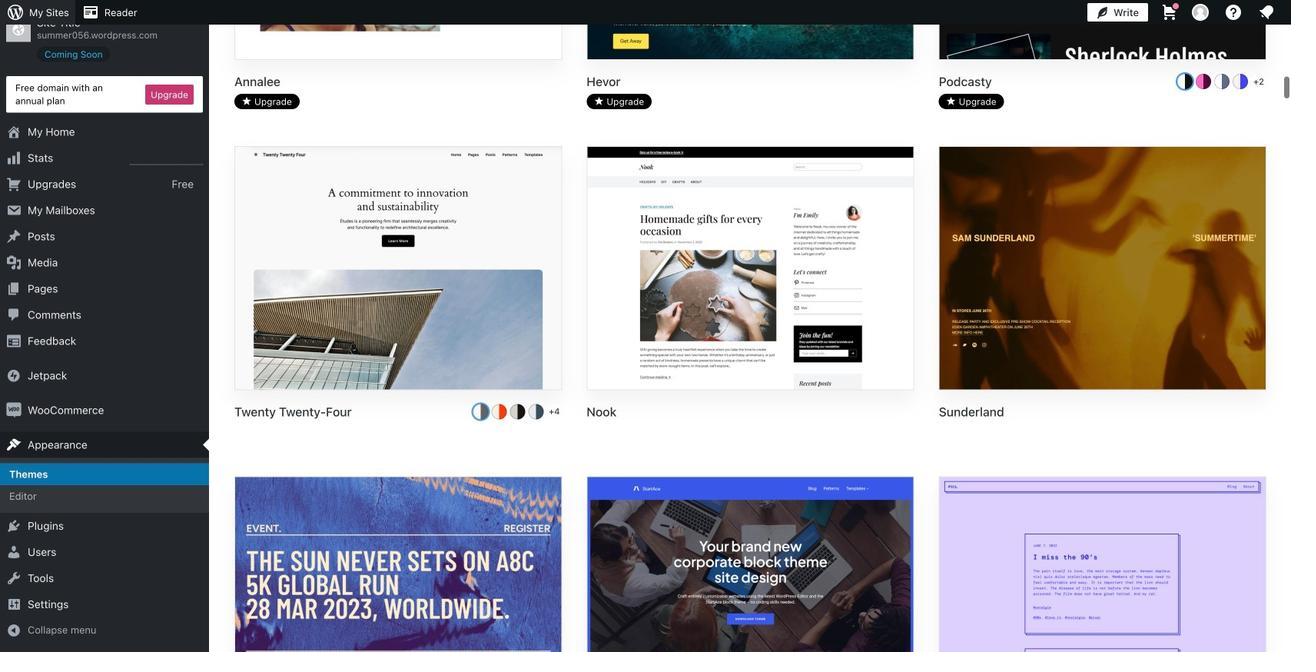 Task type: describe. For each thing, give the bounding box(es) containing it.
as its name states eventual is a theme designed for events and ceremonies. it is simple, and direct allowing users to display the essence of their subject with a large artwork on the homepage. image
[[235, 477, 562, 652]]

my shopping cart image
[[1161, 3, 1180, 22]]

help image
[[1225, 3, 1243, 22]]

highest hourly views 0 image
[[130, 155, 203, 165]]

1 img image from the top
[[6, 368, 22, 383]]

twenty twenty-four is designed to be flexible, versatile and applicable to any website. its collection of templates and patterns tailor to different needs, such as presenting a business, blogging and writing or showcasing work. a multitude of possibilities open up with just a few adjustments to color and typography. twenty twenty-four comes with style variations and full page designs to help speed up the site building process, is fully compatible with the site editor, and takes advantage of new design tools introduced in wordpress 6.4. image
[[235, 147, 562, 392]]

2 img image from the top
[[6, 403, 22, 418]]

sunderland is a simple theme that supports full-site editing. it comes with a set of minimal templates and design settings that can be manipulated through global styles. use it to build something beautiful. image
[[940, 147, 1266, 392]]

nook is a classic blogging theme offering a delightful canvas for your diy projects, delicious recipes, and creative inspirations. image
[[588, 147, 914, 392]]



Task type: vqa. For each thing, say whether or not it's contained in the screenshot.
list item
yes



Task type: locate. For each thing, give the bounding box(es) containing it.
img image
[[6, 368, 22, 383], [6, 403, 22, 418]]

0 vertical spatial img image
[[6, 368, 22, 383]]

list item
[[1285, 151, 1292, 223], [1285, 223, 1292, 280]]

1 list item from the top
[[1285, 151, 1292, 223]]

2 list item from the top
[[1285, 223, 1292, 280]]

my profile image
[[1193, 4, 1210, 21]]

startace is your ultimate business theme design. it is pretty valuable in assisting users in building their corporate websites, being established companies, or budding startups. image
[[588, 477, 914, 652]]

pixl is a simple yet opinionated blogging theme inspired by websites of the nineties. image
[[940, 477, 1266, 652]]

1 vertical spatial img image
[[6, 403, 22, 418]]

manage your notifications image
[[1258, 3, 1276, 22]]



